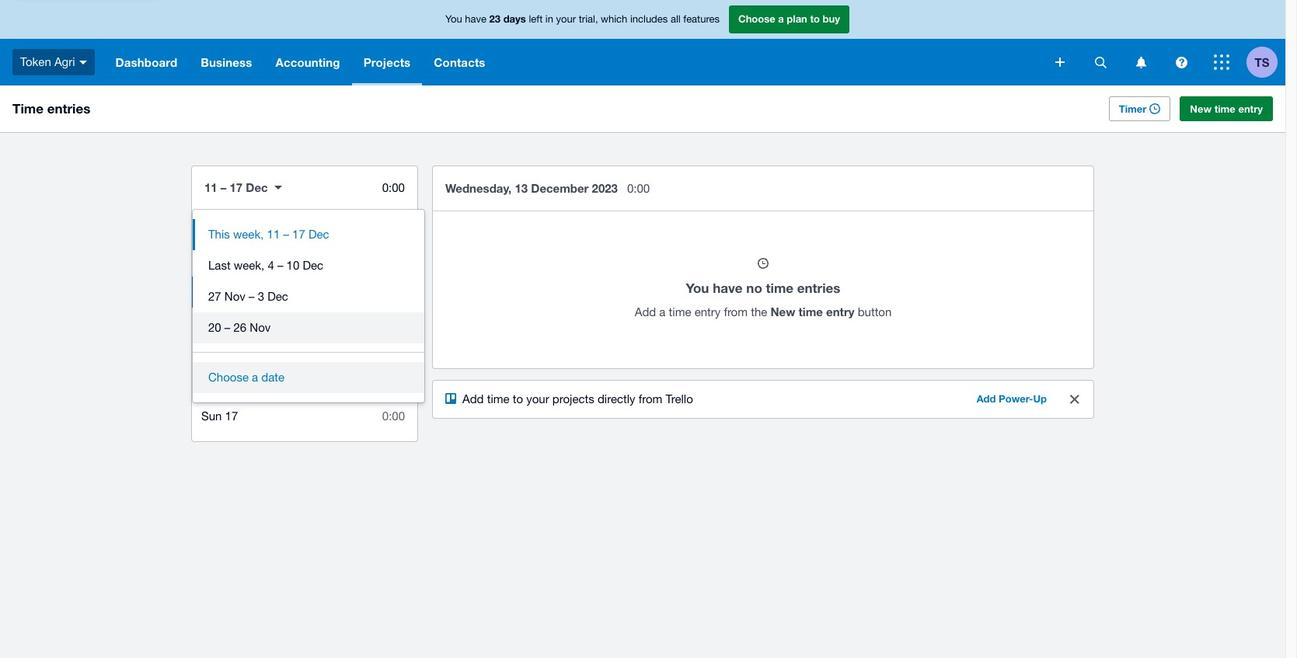 Task type: vqa. For each thing, say whether or not it's contained in the screenshot.
Contact list table ELEMENT
no



Task type: locate. For each thing, give the bounding box(es) containing it.
add power-up
[[977, 392, 1047, 405]]

december
[[531, 181, 589, 195]]

0 horizontal spatial 11
[[204, 180, 217, 194]]

to left the buy
[[810, 13, 820, 25]]

0 vertical spatial choose
[[738, 13, 775, 25]]

tue 12 button
[[192, 246, 417, 277]]

add for new
[[635, 305, 656, 319]]

add inside the add power-up link
[[977, 392, 996, 405]]

time inside button
[[1214, 103, 1236, 115]]

27 nov – 3 dec button
[[193, 281, 424, 312]]

banner containing ts
[[0, 0, 1286, 85]]

list box containing this week, 11 – 17 dec
[[193, 210, 424, 353]]

group
[[193, 210, 424, 403]]

1 horizontal spatial you
[[686, 280, 709, 296]]

dec right 3
[[267, 290, 288, 303]]

from left the
[[724, 305, 748, 319]]

0 horizontal spatial new
[[771, 305, 795, 319]]

1 horizontal spatial entries
[[797, 280, 841, 296]]

1 horizontal spatial add
[[635, 305, 656, 319]]

you left no
[[686, 280, 709, 296]]

11 – 17 dec button
[[192, 169, 294, 205]]

11 right "mon"
[[228, 223, 241, 236]]

week, left 4
[[234, 259, 264, 272]]

0 horizontal spatial to
[[513, 392, 523, 406]]

new right the
[[771, 305, 795, 319]]

1 vertical spatial your
[[526, 392, 549, 406]]

1 horizontal spatial choose
[[738, 13, 775, 25]]

entry left button on the top right of the page
[[826, 305, 855, 319]]

11
[[204, 180, 217, 194], [228, 223, 241, 236], [267, 228, 280, 241]]

time
[[1214, 103, 1236, 115], [766, 280, 794, 296], [799, 305, 823, 319], [669, 305, 691, 319], [487, 392, 510, 406]]

a inside button
[[252, 371, 258, 384]]

banner
[[0, 0, 1286, 85]]

from left trello
[[639, 392, 662, 406]]

0 vertical spatial from
[[724, 305, 748, 319]]

plan
[[787, 13, 807, 25]]

1 vertical spatial you
[[686, 280, 709, 296]]

11 up 4
[[267, 228, 280, 241]]

thu 14
[[201, 316, 237, 330]]

1 vertical spatial a
[[659, 305, 666, 319]]

0 horizontal spatial 13
[[228, 285, 241, 298]]

0 vertical spatial your
[[556, 13, 576, 25]]

your
[[556, 13, 576, 25], [526, 392, 549, 406]]

your right in
[[556, 13, 576, 25]]

11 inside 11 – 17 dec popup button
[[204, 180, 217, 194]]

– right 4
[[277, 259, 283, 272]]

clear button
[[1059, 384, 1090, 415]]

– inside 20 – 26 nov button
[[224, 321, 230, 334]]

13 right 27
[[228, 285, 241, 298]]

choose for choose a plan to buy
[[738, 13, 775, 25]]

directly
[[598, 392, 635, 406]]

you have 23 days left in your trial, which includes all features
[[445, 13, 720, 25]]

choose a date link
[[208, 371, 285, 384]]

1 vertical spatial 17
[[292, 228, 305, 241]]

1 vertical spatial entries
[[797, 280, 841, 296]]

0 horizontal spatial you
[[445, 13, 462, 25]]

you left 23
[[445, 13, 462, 25]]

20
[[208, 321, 221, 334]]

entry down ts
[[1238, 103, 1263, 115]]

have left no
[[713, 280, 743, 296]]

13 inside button
[[228, 285, 241, 298]]

to left projects
[[513, 392, 523, 406]]

choose inside button
[[208, 371, 249, 384]]

nov
[[224, 290, 245, 303], [250, 321, 271, 334]]

0 horizontal spatial add
[[462, 392, 484, 406]]

1 horizontal spatial 11
[[228, 223, 241, 236]]

entries right time
[[47, 100, 90, 117]]

0 horizontal spatial entry
[[695, 305, 721, 319]]

dec up tue 12 button
[[308, 228, 329, 241]]

2023
[[592, 181, 618, 195]]

0 horizontal spatial from
[[639, 392, 662, 406]]

0 vertical spatial to
[[810, 13, 820, 25]]

0 horizontal spatial your
[[526, 392, 549, 406]]

time inside add a time entry from the new time entry button
[[669, 305, 691, 319]]

have inside you have 23 days left in your trial, which includes all features
[[465, 13, 487, 25]]

13 left december
[[515, 181, 528, 195]]

svg image
[[1214, 54, 1230, 70], [1136, 56, 1146, 68], [1055, 58, 1065, 67]]

week, inside the last week, 4 – 10 dec button
[[234, 259, 264, 272]]

1 horizontal spatial a
[[659, 305, 666, 319]]

1 vertical spatial new
[[771, 305, 795, 319]]

1 horizontal spatial from
[[724, 305, 748, 319]]

2 horizontal spatial a
[[778, 13, 784, 25]]

entry left the
[[695, 305, 721, 319]]

a
[[778, 13, 784, 25], [659, 305, 666, 319], [252, 371, 258, 384]]

trello
[[666, 392, 693, 406]]

sun 17
[[201, 410, 238, 423]]

– up mon 11
[[221, 180, 226, 194]]

1 horizontal spatial have
[[713, 280, 743, 296]]

1 vertical spatial have
[[713, 280, 743, 296]]

2 horizontal spatial entry
[[1238, 103, 1263, 115]]

17
[[230, 180, 243, 194], [292, 228, 305, 241], [225, 410, 238, 423]]

dec
[[246, 180, 268, 194], [308, 228, 329, 241], [303, 259, 323, 272], [267, 290, 288, 303]]

dec up "this week, 11 – 17 dec"
[[246, 180, 268, 194]]

27 nov – 3 dec
[[208, 290, 288, 303]]

nov right 27
[[224, 290, 245, 303]]

sat
[[201, 379, 219, 392]]

in
[[545, 13, 553, 25]]

thu
[[201, 316, 221, 330]]

0 vertical spatial 17
[[230, 180, 243, 194]]

a inside add a time entry from the new time entry button
[[659, 305, 666, 319]]

token
[[20, 55, 51, 68]]

nov right the 26
[[250, 321, 271, 334]]

button
[[858, 305, 892, 319]]

timer button
[[1109, 96, 1171, 121]]

includes
[[630, 13, 668, 25]]

2 vertical spatial a
[[252, 371, 258, 384]]

0 horizontal spatial svg image
[[79, 60, 87, 64]]

wed 13
[[201, 285, 241, 298]]

to inside banner
[[810, 13, 820, 25]]

choose inside banner
[[738, 13, 775, 25]]

entry
[[1238, 103, 1263, 115], [826, 305, 855, 319], [695, 305, 721, 319]]

0:00
[[382, 181, 405, 194], [627, 182, 650, 195], [382, 316, 405, 330], [382, 347, 405, 361], [382, 410, 405, 423]]

1 vertical spatial choose
[[208, 371, 249, 384]]

0 horizontal spatial nov
[[224, 290, 245, 303]]

1 horizontal spatial nov
[[250, 321, 271, 334]]

token agri button
[[0, 39, 104, 85]]

power-
[[999, 392, 1033, 405]]

2 horizontal spatial add
[[977, 392, 996, 405]]

from
[[724, 305, 748, 319], [639, 392, 662, 406]]

0 vertical spatial 13
[[515, 181, 528, 195]]

– inside 11 – 17 dec popup button
[[221, 180, 226, 194]]

your inside you have 23 days left in your trial, which includes all features
[[556, 13, 576, 25]]

2 horizontal spatial svg image
[[1214, 54, 1230, 70]]

0 horizontal spatial choose
[[208, 371, 249, 384]]

the
[[751, 305, 767, 319]]

– left the 26
[[224, 321, 230, 334]]

20 – 26 nov
[[208, 321, 271, 334]]

0 horizontal spatial entries
[[47, 100, 90, 117]]

a for add a time entry from the new time entry button
[[659, 305, 666, 319]]

0 vertical spatial new
[[1190, 103, 1212, 115]]

choose for choose a date
[[208, 371, 249, 384]]

a inside banner
[[778, 13, 784, 25]]

dashboard
[[115, 55, 177, 69]]

time entries
[[12, 100, 90, 117]]

week,
[[233, 228, 264, 241], [234, 259, 264, 272]]

a for choose a date
[[252, 371, 258, 384]]

1 horizontal spatial to
[[810, 13, 820, 25]]

1 vertical spatial from
[[639, 392, 662, 406]]

entries up add a time entry from the new time entry button
[[797, 280, 841, 296]]

tue 12
[[201, 254, 236, 267]]

0 vertical spatial entries
[[47, 100, 90, 117]]

0 vertical spatial a
[[778, 13, 784, 25]]

svg image
[[1095, 56, 1106, 68], [1176, 56, 1187, 68], [79, 60, 87, 64]]

week, for this
[[233, 228, 264, 241]]

add inside add a time entry from the new time entry button
[[635, 305, 656, 319]]

23
[[489, 13, 501, 25]]

1 horizontal spatial new
[[1190, 103, 1212, 115]]

– inside 27 nov – 3 dec button
[[249, 290, 255, 303]]

have for no
[[713, 280, 743, 296]]

1 vertical spatial nov
[[250, 321, 271, 334]]

new time entry
[[1190, 103, 1263, 115]]

0 vertical spatial nov
[[224, 290, 245, 303]]

0 horizontal spatial have
[[465, 13, 487, 25]]

entry inside button
[[1238, 103, 1263, 115]]

– inside this week, 11 – 17 dec button
[[283, 228, 289, 241]]

1 vertical spatial week,
[[234, 259, 264, 272]]

projects button
[[352, 39, 422, 85]]

10
[[286, 259, 299, 272]]

week, inside this week, 11 – 17 dec button
[[233, 228, 264, 241]]

17 up tue 12 button
[[292, 228, 305, 241]]

new inside button
[[1190, 103, 1212, 115]]

– up 10
[[283, 228, 289, 241]]

your left projects
[[526, 392, 549, 406]]

17 up mon 11
[[230, 180, 243, 194]]

have left 23
[[465, 13, 487, 25]]

wednesday,
[[445, 181, 512, 195]]

– left 3
[[249, 290, 255, 303]]

from inside add a time entry from the new time entry button
[[724, 305, 748, 319]]

week, right this
[[233, 228, 264, 241]]

new right timer button
[[1190, 103, 1212, 115]]

4
[[268, 259, 274, 272]]

1 horizontal spatial 13
[[515, 181, 528, 195]]

you inside you have 23 days left in your trial, which includes all features
[[445, 13, 462, 25]]

list box
[[193, 210, 424, 353]]

0 vertical spatial have
[[465, 13, 487, 25]]

17 right 'sun' at the left bottom of the page
[[225, 410, 238, 423]]

add
[[635, 305, 656, 319], [462, 392, 484, 406], [977, 392, 996, 405]]

choose
[[738, 13, 775, 25], [208, 371, 249, 384]]

0 horizontal spatial svg image
[[1055, 58, 1065, 67]]

11 inside "mon 11" button
[[228, 223, 241, 236]]

2 horizontal spatial 11
[[267, 228, 280, 241]]

a for choose a plan to buy
[[778, 13, 784, 25]]

to
[[810, 13, 820, 25], [513, 392, 523, 406]]

tue
[[201, 254, 220, 267]]

new
[[1190, 103, 1212, 115], [771, 305, 795, 319]]

1 horizontal spatial your
[[556, 13, 576, 25]]

this
[[208, 228, 230, 241]]

11 up "mon"
[[204, 180, 217, 194]]

0 vertical spatial you
[[445, 13, 462, 25]]

0 horizontal spatial a
[[252, 371, 258, 384]]

svg image inside token agri popup button
[[79, 60, 87, 64]]

have
[[465, 13, 487, 25], [713, 280, 743, 296]]

1 vertical spatial 13
[[228, 285, 241, 298]]

0 vertical spatial week,
[[233, 228, 264, 241]]

left
[[529, 13, 543, 25]]



Task type: describe. For each thing, give the bounding box(es) containing it.
features
[[683, 13, 720, 25]]

this week, 11 – 17 dec button
[[193, 219, 424, 250]]

all
[[671, 13, 681, 25]]

dec inside popup button
[[246, 180, 268, 194]]

sat 16
[[201, 379, 235, 392]]

1 horizontal spatial entry
[[826, 305, 855, 319]]

accounting button
[[264, 39, 352, 85]]

sat 16 button
[[192, 370, 417, 401]]

wed
[[201, 285, 225, 298]]

add a time entry from the new time entry button
[[635, 305, 892, 319]]

timer
[[1119, 103, 1147, 115]]

0:00 for fri 15
[[382, 347, 405, 361]]

0:00 for sun 17
[[382, 410, 405, 423]]

11 inside this week, 11 – 17 dec button
[[267, 228, 280, 241]]

0:00 for thu 14
[[382, 316, 405, 330]]

contacts
[[434, 55, 485, 69]]

ts button
[[1247, 39, 1286, 85]]

mon 11
[[201, 223, 241, 236]]

choose a plan to buy
[[738, 13, 840, 25]]

no
[[746, 280, 762, 296]]

last week, 4 – 10 dec button
[[193, 250, 424, 281]]

contacts button
[[422, 39, 497, 85]]

1 horizontal spatial svg image
[[1095, 56, 1106, 68]]

agri
[[54, 55, 75, 68]]

projects
[[363, 55, 411, 69]]

up
[[1033, 392, 1047, 405]]

– inside the last week, 4 – 10 dec button
[[277, 259, 283, 272]]

sun
[[201, 410, 222, 423]]

wed 13 button
[[192, 277, 417, 308]]

11 – 17 dec
[[204, 180, 268, 194]]

last week, 4 – 10 dec
[[208, 259, 323, 272]]

you for you have no time entries
[[686, 280, 709, 296]]

nov inside 20 – 26 nov button
[[250, 321, 271, 334]]

buy
[[823, 13, 840, 25]]

fri
[[202, 347, 215, 361]]

13 for wed
[[228, 285, 241, 298]]

week, for last
[[234, 259, 264, 272]]

27
[[208, 290, 221, 303]]

17 inside 11 – 17 dec popup button
[[230, 180, 243, 194]]

15
[[219, 347, 232, 361]]

have for 23
[[465, 13, 487, 25]]

add for from
[[462, 392, 484, 406]]

12
[[223, 254, 236, 267]]

14
[[224, 316, 237, 330]]

2 horizontal spatial svg image
[[1176, 56, 1187, 68]]

13 for wednesday,
[[515, 181, 528, 195]]

17 inside this week, 11 – 17 dec button
[[292, 228, 305, 241]]

choose a date button
[[193, 362, 424, 393]]

mon
[[201, 223, 225, 236]]

2 vertical spatial 17
[[225, 410, 238, 423]]

3
[[258, 290, 264, 303]]

business button
[[189, 39, 264, 85]]

days
[[503, 13, 526, 25]]

you for you have 23 days left in your trial, which includes all features
[[445, 13, 462, 25]]

entry inside add a time entry from the new time entry button
[[695, 305, 721, 319]]

add power-up link
[[967, 387, 1056, 412]]

you have no time entries
[[686, 280, 841, 296]]

16
[[222, 379, 235, 392]]

projects
[[552, 392, 594, 406]]

accounting
[[275, 55, 340, 69]]

fri 15
[[202, 347, 232, 361]]

time
[[12, 100, 43, 117]]

ts
[[1255, 55, 1270, 69]]

last
[[208, 259, 231, 272]]

mon 11 button
[[192, 215, 417, 246]]

business
[[201, 55, 252, 69]]

group containing this week, 11 – 17 dec
[[193, 210, 424, 403]]

1 horizontal spatial svg image
[[1136, 56, 1146, 68]]

dashboard link
[[104, 39, 189, 85]]

1 vertical spatial to
[[513, 392, 523, 406]]

20 – 26 nov button
[[193, 312, 424, 344]]

add time to your projects directly from trello
[[462, 392, 693, 406]]

wednesday, 13 december 2023
[[445, 181, 618, 195]]

26
[[234, 321, 247, 334]]

token agri
[[20, 55, 75, 68]]

dec right 10
[[303, 259, 323, 272]]

trial,
[[579, 13, 598, 25]]

new time entry button
[[1180, 96, 1273, 121]]

nov inside 27 nov – 3 dec button
[[224, 290, 245, 303]]

date
[[261, 371, 285, 384]]

clear image
[[1070, 395, 1080, 404]]

choose a date
[[208, 371, 285, 384]]

which
[[601, 13, 627, 25]]

this week, 11 – 17 dec
[[208, 228, 329, 241]]



